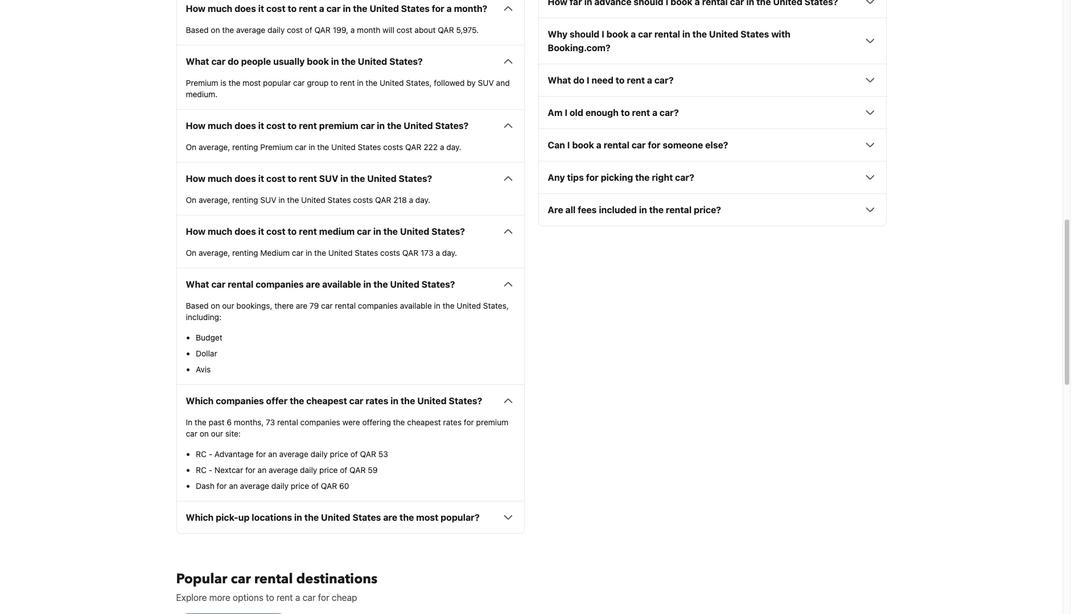 Task type: locate. For each thing, give the bounding box(es) containing it.
it inside how much does it cost to rent suv in the united states? dropdown button
[[258, 174, 264, 184]]

day. for how much does it cost to rent medium car in the united states?
[[442, 248, 457, 258]]

what up am
[[548, 75, 571, 86]]

it down popular
[[258, 121, 264, 131]]

qar 60
[[321, 482, 349, 491]]

average up the rc - nextcar for an average daily price of qar 59
[[279, 450, 308, 460]]

to inside "popular car rental destinations explore more options to rent a car for cheap"
[[266, 593, 274, 604]]

0 horizontal spatial premium
[[186, 78, 218, 88]]

2 horizontal spatial book
[[607, 29, 629, 39]]

1 vertical spatial on
[[211, 301, 220, 311]]

0 vertical spatial do
[[228, 57, 239, 67]]

3 much from the top
[[208, 174, 232, 184]]

daily up qar 60
[[311, 450, 328, 460]]

i inside why should i book a car rental in the united states with booking.com?
[[602, 29, 604, 39]]

which left pick-
[[186, 513, 214, 523]]

1 which from the top
[[186, 396, 214, 407]]

popular
[[176, 571, 227, 589]]

1 vertical spatial average,
[[199, 195, 230, 205]]

a right qar 222
[[440, 142, 444, 152]]

it inside how much does it cost to rent premium car in the united states? dropdown button
[[258, 121, 264, 131]]

0 vertical spatial premium
[[186, 78, 218, 88]]

in inside based on our bookings, there are 79 car rental companies available in the united states, including:
[[434, 301, 441, 311]]

3 it from the top
[[258, 174, 264, 184]]

3 average, from the top
[[199, 248, 230, 258]]

car? inside "dropdown button"
[[655, 75, 674, 86]]

why should i book a car rental in the united states with booking.com? button
[[548, 27, 877, 55]]

on inside based on our bookings, there are 79 car rental companies available in the united states, including:
[[211, 301, 220, 311]]

2 vertical spatial on
[[186, 248, 196, 258]]

united inside why should i book a car rental in the united states with booking.com?
[[709, 29, 739, 39]]

1 horizontal spatial do
[[573, 75, 585, 86]]

a right qar 173
[[436, 248, 440, 258]]

1 vertical spatial our
[[211, 429, 223, 439]]

how inside dropdown button
[[186, 121, 206, 131]]

1 much from the top
[[208, 4, 232, 14]]

united inside based on our bookings, there are 79 car rental companies available in the united states, including:
[[457, 301, 481, 311]]

1 vertical spatial states,
[[483, 301, 509, 311]]

i inside "dropdown button"
[[587, 75, 590, 86]]

- for nextcar
[[209, 466, 212, 475]]

0 horizontal spatial rates
[[366, 396, 388, 407]]

to up 'based on the average daily cost of qar 199, a month will cost about qar 5,975.'
[[288, 4, 297, 14]]

companies up "months,"
[[216, 396, 264, 407]]

1 vertical spatial renting
[[232, 195, 258, 205]]

1 horizontal spatial an
[[258, 466, 267, 475]]

any tips for picking the right car?
[[548, 173, 694, 183]]

rent up qar 199, on the top of the page
[[299, 4, 317, 14]]

price down the rc - nextcar for an average daily price of qar 59
[[291, 482, 309, 491]]

most down the "people"
[[243, 78, 261, 88]]

- up dash
[[209, 466, 212, 475]]

0 horizontal spatial premium
[[319, 121, 358, 131]]

destinations
[[296, 571, 378, 589]]

3 how from the top
[[186, 174, 206, 184]]

popular car rental destinations explore more options to rent a car for cheap
[[176, 571, 378, 604]]

i right should
[[602, 29, 604, 39]]

in the past 6 months, 73 rental companies were offering the cheapest rates for premium car on our site:
[[186, 418, 508, 439]]

do inside "dropdown button"
[[573, 75, 585, 86]]

book right can
[[572, 140, 594, 150]]

1 horizontal spatial states,
[[483, 301, 509, 311]]

am i old enough to rent a car? button
[[548, 106, 877, 120]]

an up dash for an average daily price of qar 60
[[258, 466, 267, 475]]

0 horizontal spatial most
[[243, 78, 261, 88]]

cheapest inside in the past 6 months, 73 rental companies were offering the cheapest rates for premium car on our site:
[[407, 418, 441, 428]]

a up qar 199, on the top of the page
[[319, 4, 324, 14]]

rent up on average, renting premium car in the united states costs qar 222 a day.
[[299, 121, 317, 131]]

do left the need at the top
[[573, 75, 585, 86]]

cost for premium
[[266, 121, 286, 131]]

a right should
[[631, 29, 636, 39]]

what up 'including:'
[[186, 280, 209, 290]]

i
[[602, 29, 604, 39], [587, 75, 590, 86], [565, 108, 568, 118], [567, 140, 570, 150]]

2 it from the top
[[258, 121, 264, 131]]

the
[[353, 4, 367, 14], [222, 25, 234, 35], [693, 29, 707, 39], [341, 57, 356, 67], [229, 78, 240, 88], [366, 78, 378, 88], [387, 121, 402, 131], [317, 142, 329, 152], [635, 173, 650, 183], [351, 174, 365, 184], [287, 195, 299, 205], [649, 205, 664, 215], [383, 227, 398, 237], [314, 248, 326, 258], [374, 280, 388, 290], [443, 301, 455, 311], [290, 396, 304, 407], [401, 396, 415, 407], [195, 418, 207, 428], [393, 418, 405, 428], [304, 513, 319, 523], [400, 513, 414, 523]]

states
[[401, 4, 430, 14], [741, 29, 769, 39], [358, 142, 381, 152], [328, 195, 351, 205], [355, 248, 378, 258], [353, 513, 381, 523]]

0 horizontal spatial do
[[228, 57, 239, 67]]

price up qar 60
[[319, 466, 338, 475]]

2 which from the top
[[186, 513, 214, 523]]

1 on from the top
[[186, 142, 196, 152]]

daily down rc - advantage for an average daily price of qar 53 in the bottom of the page
[[300, 466, 317, 475]]

on for how much does it cost to rent suv in the united states?
[[186, 195, 196, 205]]

4 much from the top
[[208, 227, 232, 237]]

available down qar 173
[[400, 301, 432, 311]]

2 does from the top
[[235, 121, 256, 131]]

to inside premium is the most popular car group to rent in the united states, followed by suv and medium.
[[331, 78, 338, 88]]

rent down what car do people usually book in the united states? dropdown button
[[340, 78, 355, 88]]

car
[[327, 4, 341, 14], [638, 29, 652, 39], [211, 57, 226, 67], [293, 78, 305, 88], [361, 121, 375, 131], [632, 140, 646, 150], [295, 142, 307, 152], [357, 227, 371, 237], [292, 248, 304, 258], [211, 280, 226, 290], [321, 301, 333, 311], [349, 396, 364, 407], [186, 429, 197, 439], [231, 571, 251, 589], [303, 593, 316, 604]]

based
[[186, 25, 209, 35], [186, 301, 209, 311]]

to up the medium
[[288, 227, 297, 237]]

rental inside based on our bookings, there are 79 car rental companies available in the united states, including:
[[335, 301, 356, 311]]

day.
[[446, 142, 461, 152], [415, 195, 430, 205], [442, 248, 457, 258]]

3 on from the top
[[186, 248, 196, 258]]

day. for how much does it cost to rent premium car in the united states?
[[446, 142, 461, 152]]

costs left qar 173
[[380, 248, 400, 258]]

price
[[330, 450, 348, 460], [319, 466, 338, 475], [291, 482, 309, 491]]

average, for how much does it cost to rent medium car in the united states?
[[199, 248, 230, 258]]

right
[[652, 173, 673, 183]]

79
[[310, 301, 319, 311]]

1 vertical spatial are
[[296, 301, 307, 311]]

which pick-up locations in the united states are the most popular?
[[186, 513, 480, 523]]

it up the medium
[[258, 227, 264, 237]]

a down why should i book a car rental in the united states with booking.com?
[[647, 75, 652, 86]]

costs for premium
[[383, 142, 403, 152]]

it up the "people"
[[258, 4, 264, 14]]

average down rc - advantage for an average daily price of qar 53 in the bottom of the page
[[269, 466, 298, 475]]

our down the past
[[211, 429, 223, 439]]

it for premium
[[258, 121, 264, 131]]

0 vertical spatial are
[[306, 280, 320, 290]]

1 vertical spatial most
[[416, 513, 439, 523]]

cost inside how much does it cost to rent medium car in the united states? dropdown button
[[266, 227, 286, 237]]

book right should
[[607, 29, 629, 39]]

1 vertical spatial book
[[307, 57, 329, 67]]

cheapest right offering
[[407, 418, 441, 428]]

on for car
[[211, 301, 220, 311]]

premium up 'how much does it cost to rent suv in the united states?'
[[260, 142, 293, 152]]

what inside "dropdown button"
[[548, 75, 571, 86]]

car? right "right"
[[675, 173, 694, 183]]

1 it from the top
[[258, 4, 264, 14]]

0 vertical spatial renting
[[232, 142, 258, 152]]

1 vertical spatial an
[[258, 466, 267, 475]]

to up on average, renting premium car in the united states costs qar 222 a day.
[[288, 121, 297, 131]]

united inside premium is the most popular car group to rent in the united states, followed by suv and medium.
[[380, 78, 404, 88]]

0 vertical spatial -
[[209, 450, 212, 460]]

suv right by
[[478, 78, 494, 88]]

0 vertical spatial states,
[[406, 78, 432, 88]]

which
[[186, 396, 214, 407], [186, 513, 214, 523]]

2 renting from the top
[[232, 195, 258, 205]]

1 vertical spatial rates
[[443, 418, 462, 428]]

of up the 'qar 59'
[[351, 450, 358, 460]]

average up the "people"
[[236, 25, 265, 35]]

suv up on average, renting suv in the united states costs qar 218 a day.
[[319, 174, 338, 184]]

suv down 'how much does it cost to rent suv in the united states?'
[[260, 195, 276, 205]]

3 does from the top
[[235, 174, 256, 184]]

which up in
[[186, 396, 214, 407]]

car inside based on our bookings, there are 79 car rental companies available in the united states, including:
[[321, 301, 333, 311]]

any tips for picking the right car? button
[[548, 171, 877, 185]]

rent inside "dropdown button"
[[627, 75, 645, 86]]

on for how much does it cost to rent premium car in the united states?
[[186, 142, 196, 152]]

does for how much does it cost to rent suv in the united states?
[[235, 174, 256, 184]]

much for how much does it cost to rent medium car in the united states?
[[208, 227, 232, 237]]

it inside how much does it cost to rent a car in the united states for a month? dropdown button
[[258, 4, 264, 14]]

premium up medium.
[[186, 78, 218, 88]]

much inside dropdown button
[[208, 121, 232, 131]]

0 vertical spatial rates
[[366, 396, 388, 407]]

2 rc from the top
[[196, 466, 207, 475]]

day. right qar 218
[[415, 195, 430, 205]]

of up qar 60
[[340, 466, 347, 475]]

most inside dropdown button
[[416, 513, 439, 523]]

how for how much does it cost to rent a car in the united states for a month?
[[186, 4, 206, 14]]

states, inside based on our bookings, there are 79 car rental companies available in the united states, including:
[[483, 301, 509, 311]]

2 vertical spatial suv
[[260, 195, 276, 205]]

i left the need at the top
[[587, 75, 590, 86]]

what for what do i need to rent a car?
[[548, 75, 571, 86]]

renting for how much does it cost to rent premium car in the united states?
[[232, 142, 258, 152]]

0 vertical spatial an
[[268, 450, 277, 460]]

0 vertical spatial on
[[186, 142, 196, 152]]

0 vertical spatial premium
[[319, 121, 358, 131]]

followed
[[434, 78, 465, 88]]

0 vertical spatial which
[[186, 396, 214, 407]]

1 vertical spatial available
[[400, 301, 432, 311]]

4 does from the top
[[235, 227, 256, 237]]

1 horizontal spatial available
[[400, 301, 432, 311]]

which pick-up locations in the united states are the most popular? button
[[186, 511, 515, 525]]

2 much from the top
[[208, 121, 232, 131]]

1 vertical spatial cheapest
[[407, 418, 441, 428]]

which for which companies offer the cheapest car rates  in the united states?
[[186, 396, 214, 407]]

in
[[343, 4, 351, 14], [682, 29, 690, 39], [331, 57, 339, 67], [357, 78, 363, 88], [377, 121, 385, 131], [309, 142, 315, 152], [340, 174, 348, 184], [279, 195, 285, 205], [639, 205, 647, 215], [373, 227, 381, 237], [306, 248, 312, 258], [363, 280, 371, 290], [434, 301, 441, 311], [391, 396, 399, 407], [294, 513, 302, 523]]

medium
[[319, 227, 355, 237]]

1 average, from the top
[[199, 142, 230, 152]]

book inside dropdown button
[[307, 57, 329, 67]]

1 vertical spatial price
[[319, 466, 338, 475]]

cost for suv
[[266, 174, 286, 184]]

why
[[548, 29, 568, 39]]

of
[[305, 25, 312, 35], [351, 450, 358, 460], [340, 466, 347, 475], [311, 482, 319, 491]]

0 vertical spatial based
[[186, 25, 209, 35]]

renting for how much does it cost to rent medium car in the united states?
[[232, 248, 258, 258]]

in inside why should i book a car rental in the united states with booking.com?
[[682, 29, 690, 39]]

1 horizontal spatial premium
[[260, 142, 293, 152]]

1 vertical spatial based
[[186, 301, 209, 311]]

1 horizontal spatial book
[[572, 140, 594, 150]]

2 vertical spatial renting
[[232, 248, 258, 258]]

our left bookings,
[[222, 301, 234, 311]]

what inside dropdown button
[[186, 57, 209, 67]]

companies down which companies offer the cheapest car rates  in the united states?
[[300, 418, 340, 428]]

0 horizontal spatial book
[[307, 57, 329, 67]]

companies up there in the left of the page
[[256, 280, 304, 290]]

2 vertical spatial day.
[[442, 248, 457, 258]]

fees
[[578, 205, 597, 215]]

2 on from the top
[[186, 195, 196, 205]]

it for a
[[258, 4, 264, 14]]

rent inside dropdown button
[[299, 121, 317, 131]]

does
[[235, 4, 256, 14], [235, 121, 256, 131], [235, 174, 256, 184], [235, 227, 256, 237]]

2 horizontal spatial suv
[[478, 78, 494, 88]]

it inside how much does it cost to rent medium car in the united states? dropdown button
[[258, 227, 264, 237]]

0 vertical spatial most
[[243, 78, 261, 88]]

car? up someone
[[660, 108, 679, 118]]

are
[[306, 280, 320, 290], [296, 301, 307, 311], [383, 513, 397, 523]]

what car do people usually book in the united states? button
[[186, 55, 515, 68]]

1 how from the top
[[186, 4, 206, 14]]

0 vertical spatial book
[[607, 29, 629, 39]]

- left advantage
[[209, 450, 212, 460]]

2 vertical spatial an
[[229, 482, 238, 491]]

dash for an average daily price of qar 60
[[196, 482, 349, 491]]

a left the month?
[[447, 4, 452, 14]]

average,
[[199, 142, 230, 152], [199, 195, 230, 205], [199, 248, 230, 258]]

based inside based on our bookings, there are 79 car rental companies available in the united states, including:
[[186, 301, 209, 311]]

more
[[209, 593, 230, 604]]

what inside dropdown button
[[186, 280, 209, 290]]

2 vertical spatial what
[[186, 280, 209, 290]]

0 vertical spatial what
[[186, 57, 209, 67]]

car?
[[655, 75, 674, 86], [660, 108, 679, 118], [675, 173, 694, 183]]

cost for a
[[266, 4, 286, 14]]

enough
[[586, 108, 619, 118]]

1 rc from the top
[[196, 450, 207, 460]]

1 based from the top
[[186, 25, 209, 35]]

to right options
[[266, 593, 274, 604]]

what up medium.
[[186, 57, 209, 67]]

2 vertical spatial average,
[[199, 248, 230, 258]]

suv inside dropdown button
[[319, 174, 338, 184]]

much for how much does it cost to rent a car in the united states for a month?
[[208, 4, 232, 14]]

3 renting from the top
[[232, 248, 258, 258]]

qar 222
[[405, 142, 438, 152]]

0 vertical spatial rc
[[196, 450, 207, 460]]

qar 218
[[375, 195, 407, 205]]

do left the "people"
[[228, 57, 239, 67]]

0 vertical spatial average,
[[199, 142, 230, 152]]

renting
[[232, 142, 258, 152], [232, 195, 258, 205], [232, 248, 258, 258]]

states down the 'qar 59'
[[353, 513, 381, 523]]

states left "with"
[[741, 29, 769, 39]]

1 horizontal spatial premium
[[476, 418, 508, 428]]

day. right qar 222
[[446, 142, 461, 152]]

it for suv
[[258, 174, 264, 184]]

rc for rc - advantage for an average daily price of qar 53
[[196, 450, 207, 460]]

1 vertical spatial on
[[186, 195, 196, 205]]

1 - from the top
[[209, 450, 212, 460]]

states down how much does it cost to rent medium car in the united states? dropdown button on the top of page
[[355, 248, 378, 258]]

1 horizontal spatial cheapest
[[407, 418, 441, 428]]

day. right qar 173
[[442, 248, 457, 258]]

1 horizontal spatial rates
[[443, 418, 462, 428]]

1 renting from the top
[[232, 142, 258, 152]]

0 horizontal spatial cheapest
[[306, 396, 347, 407]]

cheapest
[[306, 396, 347, 407], [407, 418, 441, 428]]

which for which pick-up locations in the united states are the most popular?
[[186, 513, 214, 523]]

which inside dropdown button
[[186, 513, 214, 523]]

states?
[[389, 57, 423, 67], [435, 121, 469, 131], [399, 174, 432, 184], [432, 227, 465, 237], [422, 280, 455, 290], [449, 396, 482, 407]]

will
[[383, 25, 394, 35]]

1 vertical spatial what
[[548, 75, 571, 86]]

0 vertical spatial car?
[[655, 75, 674, 86]]

book up group
[[307, 57, 329, 67]]

4 how from the top
[[186, 227, 206, 237]]

1 vertical spatial car?
[[660, 108, 679, 118]]

cheapest up were
[[306, 396, 347, 407]]

0 vertical spatial price
[[330, 450, 348, 460]]

can i book a rental car for someone else? button
[[548, 138, 877, 152]]

suv inside premium is the most popular car group to rent in the united states, followed by suv and medium.
[[478, 78, 494, 88]]

1 horizontal spatial most
[[416, 513, 439, 523]]

0 horizontal spatial available
[[322, 280, 361, 290]]

are all fees included in the rental price? button
[[548, 203, 877, 217]]

cost inside how much does it cost to rent premium car in the united states? dropdown button
[[266, 121, 286, 131]]

costs left qar 222
[[383, 142, 403, 152]]

rent right the need at the top
[[627, 75, 645, 86]]

available inside dropdown button
[[322, 280, 361, 290]]

2 vertical spatial on
[[200, 429, 209, 439]]

1 does from the top
[[235, 4, 256, 14]]

an down nextcar
[[229, 482, 238, 491]]

cost inside how much does it cost to rent suv in the united states? dropdown button
[[266, 174, 286, 184]]

an up the rc - nextcar for an average daily price of qar 59
[[268, 450, 277, 460]]

2 horizontal spatial an
[[268, 450, 277, 460]]

0 horizontal spatial states,
[[406, 78, 432, 88]]

available up based on our bookings, there are 79 car rental companies available in the united states, including:
[[322, 280, 361, 290]]

most left popular?
[[416, 513, 439, 523]]

costs
[[383, 142, 403, 152], [353, 195, 373, 205], [380, 248, 400, 258]]

much for how much does it cost to rent premium car in the united states?
[[208, 121, 232, 131]]

2 how from the top
[[186, 121, 206, 131]]

on for how much does it cost to rent medium car in the united states?
[[186, 248, 196, 258]]

1 vertical spatial suv
[[319, 174, 338, 184]]

0 vertical spatial cheapest
[[306, 396, 347, 407]]

book inside why should i book a car rental in the united states with booking.com?
[[607, 29, 629, 39]]

a inside "popular car rental destinations explore more options to rent a car for cheap"
[[295, 593, 300, 604]]

car? for am i old enough to rent a car?
[[660, 108, 679, 118]]

which inside dropdown button
[[186, 396, 214, 407]]

someone
[[663, 140, 703, 150]]

0 horizontal spatial an
[[229, 482, 238, 491]]

our inside in the past 6 months, 73 rental companies were offering the cheapest rates for premium car on our site:
[[211, 429, 223, 439]]

0 vertical spatial our
[[222, 301, 234, 311]]

2 vertical spatial costs
[[380, 248, 400, 258]]

qar 5,975.
[[438, 25, 479, 35]]

rent right options
[[277, 593, 293, 604]]

to
[[288, 4, 297, 14], [616, 75, 625, 86], [331, 78, 338, 88], [621, 108, 630, 118], [288, 121, 297, 131], [288, 174, 297, 184], [288, 227, 297, 237], [266, 593, 274, 604]]

qar 199,
[[314, 25, 348, 35]]

premium inside premium is the most popular car group to rent in the united states, followed by suv and medium.
[[186, 78, 218, 88]]

based for what
[[186, 301, 209, 311]]

it up on average, renting suv in the united states costs qar 218 a day.
[[258, 174, 264, 184]]

to right group
[[331, 78, 338, 88]]

what car rental companies are available in the united states? button
[[186, 278, 515, 292]]

do
[[228, 57, 239, 67], [573, 75, 585, 86]]

2 vertical spatial are
[[383, 513, 397, 523]]

1 vertical spatial rc
[[196, 466, 207, 475]]

0 vertical spatial suv
[[478, 78, 494, 88]]

1 vertical spatial do
[[573, 75, 585, 86]]

4 it from the top
[[258, 227, 264, 237]]

included
[[599, 205, 637, 215]]

2 - from the top
[[209, 466, 212, 475]]

1 vertical spatial which
[[186, 513, 214, 523]]

price down in the past 6 months, 73 rental companies were offering the cheapest rates for premium car on our site:
[[330, 450, 348, 460]]

were
[[342, 418, 360, 428]]

usually
[[273, 57, 305, 67]]

1 horizontal spatial suv
[[319, 174, 338, 184]]

cost inside how much does it cost to rent a car in the united states for a month? dropdown button
[[266, 4, 286, 14]]

is
[[220, 78, 226, 88]]

based for how
[[186, 25, 209, 35]]

cost
[[266, 4, 286, 14], [287, 25, 303, 35], [397, 25, 412, 35], [266, 121, 286, 131], [266, 174, 286, 184], [266, 227, 286, 237]]

of left qar 60
[[311, 482, 319, 491]]

companies down what car rental companies are available in the united states? dropdown button
[[358, 301, 398, 311]]

does inside dropdown button
[[235, 121, 256, 131]]

1 vertical spatial -
[[209, 466, 212, 475]]

0 vertical spatial on
[[211, 25, 220, 35]]

2 based from the top
[[186, 301, 209, 311]]

are inside based on our bookings, there are 79 car rental companies available in the united states, including:
[[296, 301, 307, 311]]

most
[[243, 78, 261, 88], [416, 513, 439, 523]]

to right the need at the top
[[616, 75, 625, 86]]

car? down why should i book a car rental in the united states with booking.com?
[[655, 75, 674, 86]]

0 vertical spatial available
[[322, 280, 361, 290]]

tips
[[567, 173, 584, 183]]

0 vertical spatial day.
[[446, 142, 461, 152]]

2 average, from the top
[[199, 195, 230, 205]]

most inside premium is the most popular car group to rent in the united states, followed by suv and medium.
[[243, 78, 261, 88]]

costs down how much does it cost to rent suv in the united states? dropdown button
[[353, 195, 373, 205]]

1 vertical spatial premium
[[476, 418, 508, 428]]

does for how much does it cost to rent a car in the united states for a month?
[[235, 4, 256, 14]]

daily
[[268, 25, 285, 35], [311, 450, 328, 460], [300, 466, 317, 475], [271, 482, 289, 491]]

1 vertical spatial day.
[[415, 195, 430, 205]]

on for much
[[211, 25, 220, 35]]

rental inside in the past 6 months, 73 rental companies were offering the cheapest rates for premium car on our site:
[[277, 418, 298, 428]]

companies inside based on our bookings, there are 79 car rental companies available in the united states, including:
[[358, 301, 398, 311]]

car inside premium is the most popular car group to rent in the united states, followed by suv and medium.
[[293, 78, 305, 88]]

a down destinations
[[295, 593, 300, 604]]

car inside why should i book a car rental in the united states with booking.com?
[[638, 29, 652, 39]]

0 vertical spatial costs
[[383, 142, 403, 152]]

united
[[370, 4, 399, 14], [709, 29, 739, 39], [358, 57, 387, 67], [380, 78, 404, 88], [404, 121, 433, 131], [331, 142, 356, 152], [367, 174, 397, 184], [301, 195, 325, 205], [400, 227, 429, 237], [328, 248, 353, 258], [390, 280, 419, 290], [457, 301, 481, 311], [417, 396, 447, 407], [321, 513, 350, 523]]



Task type: vqa. For each thing, say whether or not it's contained in the screenshot.
car within Why should I book a car rental in the United States with Booking.com?
yes



Task type: describe. For each thing, give the bounding box(es) containing it.
how much does it cost to rent suv in the united states? button
[[186, 172, 515, 186]]

how much does it cost to rent medium car in the united states?
[[186, 227, 465, 237]]

and
[[496, 78, 510, 88]]

what for what car do people usually book in the united states?
[[186, 57, 209, 67]]

should
[[570, 29, 600, 39]]

our inside based on our bookings, there are 79 car rental companies available in the united states, including:
[[222, 301, 234, 311]]

bookings,
[[236, 301, 272, 311]]

medium
[[260, 248, 290, 258]]

how for how much does it cost to rent medium car in the united states?
[[186, 227, 206, 237]]

what do i need to rent a car?
[[548, 75, 674, 86]]

i left old
[[565, 108, 568, 118]]

month?
[[454, 4, 487, 14]]

a down enough
[[596, 140, 602, 150]]

companies inside in the past 6 months, 73 rental companies were offering the cheapest rates for premium car on our site:
[[300, 418, 340, 428]]

of left qar 199, on the top of the page
[[305, 25, 312, 35]]

else?
[[705, 140, 728, 150]]

which companies offer the cheapest car rates  in the united states?
[[186, 396, 482, 407]]

a left 'month'
[[351, 25, 355, 35]]

an for advantage
[[268, 450, 277, 460]]

old
[[570, 108, 583, 118]]

price?
[[694, 205, 721, 215]]

month
[[357, 25, 380, 35]]

car inside in the past 6 months, 73 rental companies were offering the cheapest rates for premium car on our site:
[[186, 429, 197, 439]]

rates inside which companies offer the cheapest car rates  in the united states? dropdown button
[[366, 396, 388, 407]]

how much does it cost to rent a car in the united states for a month? button
[[186, 2, 515, 16]]

which companies offer the cheapest car rates  in the united states? button
[[186, 395, 515, 408]]

daily up usually on the top of page
[[268, 25, 285, 35]]

picking
[[601, 173, 633, 183]]

states inside dropdown button
[[353, 513, 381, 523]]

options
[[233, 593, 264, 604]]

including:
[[186, 313, 221, 322]]

need
[[592, 75, 614, 86]]

cost for medium
[[266, 227, 286, 237]]

rental inside why should i book a car rental in the united states with booking.com?
[[654, 29, 680, 39]]

am i old enough to rent a car?
[[548, 108, 679, 118]]

a inside "dropdown button"
[[647, 75, 652, 86]]

in inside premium is the most popular car group to rent in the united states, followed by suv and medium.
[[357, 78, 363, 88]]

car? for what do i need to rent a car?
[[655, 75, 674, 86]]

cheapest inside dropdown button
[[306, 396, 347, 407]]

medium.
[[186, 90, 218, 99]]

what for what car rental companies are available in the united states?
[[186, 280, 209, 290]]

states? inside dropdown button
[[422, 280, 455, 290]]

states up about
[[401, 4, 430, 14]]

states down how much does it cost to rent premium car in the united states? dropdown button
[[358, 142, 381, 152]]

the inside based on our bookings, there are 79 car rental companies available in the united states, including:
[[443, 301, 455, 311]]

2 vertical spatial car?
[[675, 173, 694, 183]]

does for how much does it cost to rent medium car in the united states?
[[235, 227, 256, 237]]

rental inside dropdown button
[[228, 280, 253, 290]]

do inside dropdown button
[[228, 57, 239, 67]]

based on the average daily cost of qar 199, a month will cost about qar 5,975.
[[186, 25, 479, 35]]

average down nextcar
[[240, 482, 269, 491]]

cheap
[[332, 593, 357, 604]]

1 vertical spatial premium
[[260, 142, 293, 152]]

rc - nextcar for an average daily price of qar 59
[[196, 466, 378, 475]]

all
[[566, 205, 576, 215]]

to up on average, renting suv in the united states costs qar 218 a day.
[[288, 174, 297, 184]]

average, for how much does it cost to rent suv in the united states?
[[199, 195, 230, 205]]

popular
[[263, 78, 291, 88]]

on average, renting premium car in the united states costs qar 222 a day.
[[186, 142, 461, 152]]

companies inside dropdown button
[[256, 280, 304, 290]]

available inside based on our bookings, there are 79 car rental companies available in the united states, including:
[[400, 301, 432, 311]]

companies inside dropdown button
[[216, 396, 264, 407]]

can i book a rental car for someone else?
[[548, 140, 728, 150]]

pick-
[[216, 513, 238, 523]]

a up the can i book a rental car for someone else?
[[652, 108, 658, 118]]

dash
[[196, 482, 215, 491]]

there
[[274, 301, 294, 311]]

car inside dropdown button
[[211, 280, 226, 290]]

states, inside premium is the most popular car group to rent in the united states, followed by suv and medium.
[[406, 78, 432, 88]]

by
[[467, 78, 476, 88]]

about
[[415, 25, 436, 35]]

rent up on average, renting medium car in the united states costs qar 173 a day.
[[299, 227, 317, 237]]

i right can
[[567, 140, 570, 150]]

past
[[209, 418, 225, 428]]

rates inside in the past 6 months, 73 rental companies were offering the cheapest rates for premium car on our site:
[[443, 418, 462, 428]]

to inside "dropdown button"
[[616, 75, 625, 86]]

nextcar
[[215, 466, 243, 475]]

rent inside premium is the most popular car group to rent in the united states, followed by suv and medium.
[[340, 78, 355, 88]]

premium inside in the past 6 months, 73 rental companies were offering the cheapest rates for premium car on our site:
[[476, 418, 508, 428]]

in
[[186, 418, 192, 428]]

on average, renting medium car in the united states costs qar 173 a day.
[[186, 248, 457, 258]]

avis
[[196, 365, 211, 375]]

rc for rc - nextcar for an average daily price of qar 59
[[196, 466, 207, 475]]

daily down the rc - nextcar for an average daily price of qar 59
[[271, 482, 289, 491]]

on inside in the past 6 months, 73 rental companies were offering the cheapest rates for premium car on our site:
[[200, 429, 209, 439]]

up
[[238, 513, 250, 523]]

73
[[266, 418, 275, 428]]

a right qar 218
[[409, 195, 413, 205]]

how for how much does it cost to rent premium car in the united states?
[[186, 121, 206, 131]]

price for qar 59
[[319, 466, 338, 475]]

how much does it cost to rent suv in the united states?
[[186, 174, 432, 184]]

qar 59
[[350, 466, 378, 475]]

a inside why should i book a car rental in the united states with booking.com?
[[631, 29, 636, 39]]

much for how much does it cost to rent suv in the united states?
[[208, 174, 232, 184]]

0 horizontal spatial suv
[[260, 195, 276, 205]]

rc - advantage for an average daily price of qar 53
[[196, 450, 388, 460]]

2 vertical spatial book
[[572, 140, 594, 150]]

how much does it cost to rent a car in the united states for a month?
[[186, 4, 487, 14]]

premium inside dropdown button
[[319, 121, 358, 131]]

what car do people usually book in the united states?
[[186, 57, 423, 67]]

locations
[[252, 513, 292, 523]]

an for nextcar
[[258, 466, 267, 475]]

any
[[548, 173, 565, 183]]

what car rental companies are available in the united states?
[[186, 280, 455, 290]]

renting for how much does it cost to rent suv in the united states?
[[232, 195, 258, 205]]

2 vertical spatial price
[[291, 482, 309, 491]]

months,
[[234, 418, 264, 428]]

it for medium
[[258, 227, 264, 237]]

explore
[[176, 593, 207, 604]]

offering
[[362, 418, 391, 428]]

rent up on average, renting suv in the united states costs qar 218 a day.
[[299, 174, 317, 184]]

rent up the can i book a rental car for someone else?
[[632, 108, 650, 118]]

to inside dropdown button
[[288, 121, 297, 131]]

- for advantage
[[209, 450, 212, 460]]

advantage
[[215, 450, 254, 460]]

can
[[548, 140, 565, 150]]

states inside why should i book a car rental in the united states with booking.com?
[[741, 29, 769, 39]]

rent inside "popular car rental destinations explore more options to rent a car for cheap"
[[277, 593, 293, 604]]

average, for how much does it cost to rent premium car in the united states?
[[199, 142, 230, 152]]

how much does it cost to rent premium car in the united states?
[[186, 121, 469, 131]]

states down how much does it cost to rent suv in the united states? dropdown button
[[328, 195, 351, 205]]

are all fees included in the rental price?
[[548, 205, 721, 215]]

1 vertical spatial costs
[[353, 195, 373, 205]]

costs for medium
[[380, 248, 400, 258]]

qar 173
[[402, 248, 434, 258]]

how much does it cost to rent medium car in the united states? button
[[186, 225, 515, 239]]

the inside why should i book a car rental in the united states with booking.com?
[[693, 29, 707, 39]]

price for qar 53
[[330, 450, 348, 460]]

how much does it cost to rent premium car in the united states? button
[[186, 119, 515, 133]]

booking.com?
[[548, 43, 611, 53]]

people
[[241, 57, 271, 67]]

why should i book a car rental in the united states with booking.com?
[[548, 29, 791, 53]]

does for how much does it cost to rent premium car in the united states?
[[235, 121, 256, 131]]

with
[[771, 29, 791, 39]]

rental inside "popular car rental destinations explore more options to rent a car for cheap"
[[254, 571, 293, 589]]

6
[[227, 418, 232, 428]]

budget
[[196, 333, 222, 343]]

to right enough
[[621, 108, 630, 118]]

dollar
[[196, 349, 217, 359]]

offer
[[266, 396, 288, 407]]

for inside in the past 6 months, 73 rental companies were offering the cheapest rates for premium car on our site:
[[464, 418, 474, 428]]

qar 53
[[360, 450, 388, 460]]

how for how much does it cost to rent suv in the united states?
[[186, 174, 206, 184]]

are
[[548, 205, 563, 215]]

what do i need to rent a car? button
[[548, 74, 877, 87]]

site:
[[225, 429, 241, 439]]

am
[[548, 108, 563, 118]]

on average, renting suv in the united states costs qar 218 a day.
[[186, 195, 430, 205]]

premium is the most popular car group to rent in the united states, followed by suv and medium.
[[186, 78, 510, 99]]

for inside "popular car rental destinations explore more options to rent a car for cheap"
[[318, 593, 329, 604]]

popular?
[[441, 513, 480, 523]]



